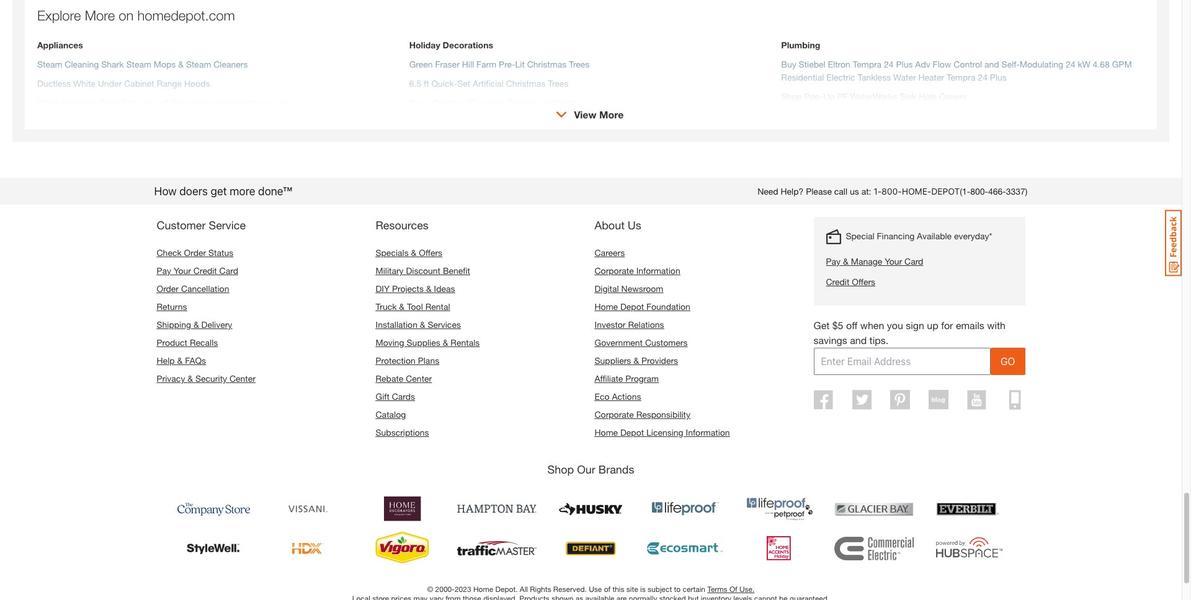 Task type: locate. For each thing, give the bounding box(es) containing it.
artificial
[[473, 78, 504, 89]]

pay up credit offers
[[826, 256, 841, 267]]

1 horizontal spatial and
[[985, 59, 1000, 70]]

off
[[847, 320, 858, 331]]

0 vertical spatial depot
[[621, 302, 644, 312]]

your up order cancellation link
[[174, 266, 191, 276]]

the company store image
[[174, 492, 254, 527]]

product recalls link
[[157, 338, 218, 348]]

1 vertical spatial information
[[686, 428, 730, 438]]

commercial electric image
[[834, 532, 914, 567]]

center
[[230, 374, 256, 384], [406, 374, 432, 384]]

cleaning
[[65, 59, 99, 70]]

24
[[884, 59, 894, 70], [1066, 59, 1076, 70], [978, 72, 988, 83]]

shop down residential
[[782, 91, 802, 102]]

pay for pay your credit card
[[157, 266, 171, 276]]

more for view
[[600, 109, 624, 120]]

& down faqs in the left of the page
[[188, 374, 193, 384]]

get
[[211, 185, 227, 198]]

control
[[954, 59, 983, 70]]

1 vertical spatial home
[[595, 428, 618, 438]]

corporate down eco actions
[[595, 410, 634, 420]]

0 vertical spatial more
[[85, 7, 115, 24]]

& for privacy & security center
[[188, 374, 193, 384]]

shop down 6.5
[[409, 97, 430, 108]]

pay inside pay & manage your card link
[[826, 256, 841, 267]]

800- right depot
[[971, 186, 989, 197]]

& for installation & services
[[420, 320, 426, 330]]

1 vertical spatial corporate
[[595, 410, 634, 420]]

truck
[[376, 302, 397, 312]]

order
[[184, 248, 206, 258], [157, 284, 179, 294]]

outdoor down quick-
[[432, 97, 465, 108]]

1 horizontal spatial to
[[674, 585, 681, 595]]

Enter Email Address text field
[[814, 348, 991, 376]]

1 horizontal spatial shop
[[548, 463, 574, 477]]

0 horizontal spatial trees
[[548, 78, 569, 89]]

licensing
[[647, 428, 684, 438]]

0 horizontal spatial plus
[[896, 59, 913, 70]]

0 horizontal spatial credit
[[194, 266, 217, 276]]

white
[[73, 78, 96, 89]]

1 vertical spatial christmas
[[506, 78, 546, 89]]

quick-
[[432, 78, 458, 89]]

1 horizontal spatial pay
[[826, 256, 841, 267]]

0 vertical spatial home
[[595, 302, 618, 312]]

0 vertical spatial corporate
[[595, 266, 634, 276]]

outdoor living
[[409, 123, 471, 133]]

24 down control
[[978, 72, 988, 83]]

plus up water
[[896, 59, 913, 70]]

& for specials & offers
[[411, 248, 417, 258]]

1 depot from the top
[[621, 302, 644, 312]]

shop our brands
[[548, 463, 635, 477]]

0 vertical spatial outdoor
[[432, 97, 465, 108]]

& left tool
[[399, 302, 405, 312]]

outdoor
[[432, 97, 465, 108], [409, 123, 444, 133]]

foundation
[[647, 302, 691, 312]]

1 vertical spatial order
[[157, 284, 179, 294]]

& inside pay & manage your card link
[[843, 256, 849, 267]]

depot down corporate responsibility
[[621, 428, 644, 438]]

offers
[[419, 248, 443, 258], [852, 277, 876, 287]]

home depot on youtube image
[[968, 390, 987, 410]]

order up returns link at the left
[[157, 284, 179, 294]]

corporate for corporate responsibility
[[595, 410, 634, 420]]

1 horizontal spatial 800-
[[971, 186, 989, 197]]

& down the government customers link
[[634, 356, 639, 366]]

providers
[[642, 356, 678, 366]]

information
[[637, 266, 681, 276], [686, 428, 730, 438]]

shark
[[101, 59, 124, 70]]

black
[[37, 97, 59, 108]]

24 left kw
[[1066, 59, 1076, 70]]

0 horizontal spatial order
[[157, 284, 179, 294]]

government
[[595, 338, 643, 348]]

0 vertical spatial plus
[[896, 59, 913, 70]]

& left manage
[[843, 256, 849, 267]]

vissani image
[[268, 492, 348, 527]]

center right security
[[230, 374, 256, 384]]

& for shipping & delivery
[[194, 320, 199, 330]]

on
[[119, 7, 134, 24]]

digital newsroom
[[595, 284, 664, 294]]

protection
[[376, 356, 416, 366]]

home down the digital
[[595, 302, 618, 312]]

tips.
[[870, 335, 889, 346]]

specials & offers
[[376, 248, 443, 258]]

depot up the investor relations
[[621, 302, 644, 312]]

and left "self-"
[[985, 59, 1000, 70]]

1 vertical spatial more
[[600, 109, 624, 120]]

0 horizontal spatial 800-
[[882, 186, 902, 197]]

help & faqs
[[157, 356, 206, 366]]

home depot on pinterest image
[[891, 390, 910, 410]]

home for home depot foundation
[[595, 302, 618, 312]]

specials & offers link
[[376, 248, 443, 258]]

husky image
[[551, 492, 631, 527]]

check
[[157, 248, 182, 258]]

1 horizontal spatial offers
[[852, 277, 876, 287]]

pay down check
[[157, 266, 171, 276]]

& for help & faqs
[[177, 356, 183, 366]]

fraser
[[435, 59, 460, 70]]

to left the certain
[[674, 585, 681, 595]]

corporate down careers
[[595, 266, 634, 276]]

0 horizontal spatial steam
[[37, 59, 62, 70]]

more left on
[[85, 7, 115, 24]]

to left left
[[144, 97, 151, 108]]

steam up hoods
[[186, 59, 211, 70]]

0 horizontal spatial and
[[850, 335, 867, 346]]

0 vertical spatial trees
[[569, 59, 590, 70]]

0 horizontal spatial pay
[[157, 266, 171, 276]]

everyday*
[[955, 231, 993, 241]]

holiday
[[409, 40, 440, 50]]

0 vertical spatial and
[[985, 59, 1000, 70]]

trees
[[569, 59, 590, 70], [548, 78, 569, 89]]

shop
[[782, 91, 802, 102], [409, 97, 430, 108], [548, 463, 574, 477]]

& left ideas
[[426, 284, 432, 294]]

1 vertical spatial offers
[[852, 277, 876, 287]]

hampton bay image
[[457, 492, 537, 527]]

0 horizontal spatial information
[[637, 266, 681, 276]]

view
[[574, 109, 597, 120]]

go button
[[991, 348, 1026, 376]]

1 steam from the left
[[37, 59, 62, 70]]

1 vertical spatial plus
[[990, 72, 1007, 83]]

24 up tankless
[[884, 59, 894, 70]]

2 horizontal spatial 24
[[1066, 59, 1076, 70]]

more for explore
[[85, 7, 115, 24]]

1 horizontal spatial credit
[[826, 277, 850, 287]]

careers link
[[595, 248, 625, 258]]

tempra
[[853, 59, 882, 70], [947, 72, 976, 83]]

pay
[[826, 256, 841, 267], [157, 266, 171, 276]]

& up military discount benefit
[[411, 248, 417, 258]]

home down the eco
[[595, 428, 618, 438]]

cleaners
[[214, 59, 248, 70]]

set
[[458, 78, 471, 89]]

brands
[[599, 463, 635, 477]]

2 depot from the top
[[621, 428, 644, 438]]

heater
[[919, 72, 945, 83]]

cabinet
[[124, 78, 154, 89]]

is
[[641, 585, 646, 595]]

2 horizontal spatial shop
[[782, 91, 802, 102]]

of
[[730, 585, 738, 595]]

1 vertical spatial and
[[850, 335, 867, 346]]

reserved.
[[554, 585, 587, 595]]

outdoor left living
[[409, 123, 444, 133]]

trafficmaster image
[[457, 532, 537, 567]]

credit down pay & manage your card
[[826, 277, 850, 287]]

& for suppliers & providers
[[634, 356, 639, 366]]

1 vertical spatial credit
[[826, 277, 850, 287]]

rights
[[530, 585, 551, 595]]

credit up cancellation
[[194, 266, 217, 276]]

newsroom
[[622, 284, 664, 294]]

pay for pay & manage your card
[[826, 256, 841, 267]]

2 horizontal spatial steam
[[186, 59, 211, 70]]

this
[[613, 585, 625, 595]]

0 vertical spatial offers
[[419, 248, 443, 258]]

1 horizontal spatial more
[[600, 109, 624, 120]]

1 vertical spatial depot
[[621, 428, 644, 438]]

resources
[[376, 218, 429, 232]]

right
[[121, 97, 141, 108]]

financing
[[877, 231, 915, 241]]

1 horizontal spatial steam
[[126, 59, 151, 70]]

center down plans
[[406, 374, 432, 384]]

help
[[157, 356, 175, 366]]

1 horizontal spatial order
[[184, 248, 206, 258]]

glacier bay image
[[834, 492, 914, 527]]

at:
[[862, 186, 872, 197]]

up
[[824, 91, 835, 102]]

subscriptions
[[376, 428, 429, 438]]

get $5 off when you sign up for emails with savings and tips.
[[814, 320, 1006, 346]]

card down the status on the top left
[[219, 266, 238, 276]]

residential
[[782, 72, 824, 83]]

certain
[[683, 585, 706, 595]]

help?
[[781, 186, 804, 197]]

christmas right lit
[[527, 59, 567, 70]]

green fraser hill farm pre-lit christmas trees
[[409, 59, 590, 70]]

1 horizontal spatial trees
[[569, 59, 590, 70]]

1 horizontal spatial center
[[406, 374, 432, 384]]

water
[[894, 72, 916, 83]]

and inside buy stiebel eltron tempra 24 plus adv flow control and self-modulating 24 kw 4.68 gpm residential electric tankless water heater tempra 24 plus
[[985, 59, 1000, 70]]

3337)
[[1006, 186, 1028, 197]]

offers up discount
[[419, 248, 443, 258]]

feedback link image
[[1166, 210, 1182, 277]]

0 horizontal spatial center
[[230, 374, 256, 384]]

0 horizontal spatial more
[[85, 7, 115, 24]]

done™
[[258, 185, 292, 198]]

lifeproof flooring image
[[646, 492, 725, 527]]

special
[[846, 231, 875, 241]]

& right help
[[177, 356, 183, 366]]

covers
[[940, 91, 967, 102]]

& up supplies
[[420, 320, 426, 330]]

1 corporate from the top
[[595, 266, 634, 276]]

0 vertical spatial credit
[[194, 266, 217, 276]]

information right licensing
[[686, 428, 730, 438]]

0 horizontal spatial shop
[[409, 97, 430, 108]]

careers
[[595, 248, 625, 258]]

and
[[985, 59, 1000, 70], [850, 335, 867, 346]]

your down financing
[[885, 256, 902, 267]]

steam up cabinet
[[126, 59, 151, 70]]

and down off
[[850, 335, 867, 346]]

green fraser hill farm pre-lit christmas trees link
[[409, 59, 590, 70]]

use.
[[740, 585, 755, 595]]

0 horizontal spatial card
[[219, 266, 238, 276]]

depot for foundation
[[621, 302, 644, 312]]

electric
[[827, 72, 856, 83]]

& up recalls
[[194, 320, 199, 330]]

information up newsroom
[[637, 266, 681, 276]]

truck & tool rental
[[376, 302, 450, 312]]

more link image
[[556, 111, 567, 118]]

offers down manage
[[852, 277, 876, 287]]

tempra down control
[[947, 72, 976, 83]]

affiliate
[[595, 374, 623, 384]]

2 corporate from the top
[[595, 410, 634, 420]]

subject
[[648, 585, 672, 595]]

2 steam from the left
[[126, 59, 151, 70]]

actions
[[612, 392, 641, 402]]

home accents holiday image
[[740, 532, 820, 567]]

home for home depot licensing information
[[595, 428, 618, 438]]

christmas left wreaths
[[507, 97, 546, 108]]

more right view
[[600, 109, 624, 120]]

affiliate program link
[[595, 374, 659, 384]]

plus down "self-"
[[990, 72, 1007, 83]]

1 horizontal spatial tempra
[[947, 72, 976, 83]]

0 vertical spatial to
[[144, 97, 151, 108]]

subscriptions link
[[376, 428, 429, 438]]

tempra up tankless
[[853, 59, 882, 70]]

order up pay your credit card link
[[184, 248, 206, 258]]

waterworks
[[851, 91, 898, 102]]

card up credit offers link
[[905, 256, 924, 267]]

christmas down lit
[[506, 78, 546, 89]]

steam up ductless
[[37, 59, 62, 70]]

corporate information
[[595, 266, 681, 276]]

800- right at:
[[882, 186, 902, 197]]

1 horizontal spatial card
[[905, 256, 924, 267]]

1 800- from the left
[[882, 186, 902, 197]]

shop left our
[[548, 463, 574, 477]]

suppliers & providers
[[595, 356, 678, 366]]

home right 2023 on the left bottom
[[474, 585, 494, 595]]

0 horizontal spatial tempra
[[853, 59, 882, 70]]

& right mops
[[178, 59, 184, 70]]

lifeproof with petproof technology carpet image
[[740, 492, 820, 527]]



Task type: vqa. For each thing, say whether or not it's contained in the screenshot.
Help & FAQs link
yes



Task type: describe. For each thing, give the bounding box(es) containing it.
home decorators collection image
[[363, 492, 442, 527]]

pop-
[[805, 91, 824, 102]]

government customers link
[[595, 338, 688, 348]]

pre-
[[499, 59, 515, 70]]

help & faqs link
[[157, 356, 206, 366]]

0 vertical spatial christmas
[[527, 59, 567, 70]]

corporate responsibility link
[[595, 410, 691, 420]]

installation & services
[[376, 320, 461, 330]]

swing
[[171, 97, 195, 108]]

eco actions
[[595, 392, 641, 402]]

rebate center link
[[376, 374, 432, 384]]

buy stiebel eltron tempra 24 plus adv flow control and self-modulating 24 kw 4.68 gpm residential electric tankless water heater tempra 24 plus
[[782, 59, 1132, 83]]

0 vertical spatial information
[[637, 266, 681, 276]]

0 horizontal spatial offers
[[419, 248, 443, 258]]

home depot on facebook image
[[814, 390, 833, 410]]

services
[[428, 320, 461, 330]]

savings
[[814, 335, 848, 346]]

privacy & security center
[[157, 374, 256, 384]]

shop outdoor (covered) christmas wreaths
[[409, 97, 580, 108]]

1 vertical spatial tempra
[[947, 72, 976, 83]]

faqs
[[185, 356, 206, 366]]

you
[[887, 320, 904, 331]]

1 horizontal spatial your
[[885, 256, 902, 267]]

moving supplies & rentals link
[[376, 338, 480, 348]]

eltron
[[828, 59, 851, 70]]

pay & manage your card
[[826, 256, 924, 267]]

when
[[861, 320, 885, 331]]

0 vertical spatial order
[[184, 248, 206, 258]]

© 2000-2023 home depot. all rights reserved. use of this site is subject to certain terms of use.
[[427, 585, 755, 595]]

stainless
[[61, 97, 96, 108]]

hubspace smart home image
[[929, 532, 1008, 567]]

steam cleaning shark steam mops & steam cleaners
[[37, 59, 248, 70]]

steel
[[99, 97, 119, 108]]

recalls
[[190, 338, 218, 348]]

rentals
[[451, 338, 480, 348]]

please
[[806, 186, 832, 197]]

home depot on twitter image
[[853, 390, 872, 410]]

3 steam from the left
[[186, 59, 211, 70]]

1 center from the left
[[230, 374, 256, 384]]

up
[[927, 320, 939, 331]]

stylewell image
[[174, 532, 254, 567]]

1 horizontal spatial information
[[686, 428, 730, 438]]

all
[[520, 585, 528, 595]]

0 vertical spatial tempra
[[853, 59, 882, 70]]

©
[[427, 585, 433, 595]]

2 center from the left
[[406, 374, 432, 384]]

everbilt image
[[929, 492, 1008, 527]]

privacy
[[157, 374, 185, 384]]

2 vertical spatial christmas
[[507, 97, 546, 108]]

1 vertical spatial trees
[[548, 78, 569, 89]]

decorations
[[443, 40, 493, 50]]

flow
[[933, 59, 952, 70]]

& for pay & manage your card
[[843, 256, 849, 267]]

home depot blog image
[[929, 390, 949, 410]]

depot for licensing
[[621, 428, 644, 438]]

benefit
[[443, 266, 470, 276]]

hdx image
[[268, 532, 348, 567]]

466-
[[989, 186, 1007, 197]]

credit offers link
[[826, 276, 993, 289]]

affiliate program
[[595, 374, 659, 384]]

emails
[[956, 320, 985, 331]]

1 horizontal spatial 24
[[978, 72, 988, 83]]

hoods
[[184, 78, 210, 89]]

digital
[[595, 284, 619, 294]]

& for truck & tool rental
[[399, 302, 405, 312]]

ductless white under cabinet range hoods link
[[37, 78, 210, 89]]

cancellation
[[181, 284, 229, 294]]

terms of use. link
[[708, 585, 755, 595]]

about us
[[595, 218, 642, 232]]

living
[[446, 123, 471, 133]]

responsibility
[[637, 410, 691, 420]]

for
[[942, 320, 954, 331]]

0 horizontal spatial 24
[[884, 59, 894, 70]]

available
[[917, 231, 952, 241]]

shop for shop outdoor (covered) christmas wreaths
[[409, 97, 430, 108]]

ecosmart image
[[646, 532, 725, 567]]

2 vertical spatial home
[[474, 585, 494, 595]]

relations
[[628, 320, 664, 330]]

investor relations link
[[595, 320, 664, 330]]

6.5 ft quick-set artificial christmas trees
[[409, 78, 569, 89]]

projects
[[392, 284, 424, 294]]

lit
[[515, 59, 525, 70]]

home depot mobile apps image
[[1010, 390, 1022, 410]]

view more
[[574, 109, 624, 120]]

2 800- from the left
[[971, 186, 989, 197]]

buy
[[782, 59, 797, 70]]

credit inside credit offers link
[[826, 277, 850, 287]]

vigoro image
[[363, 532, 442, 567]]

sink
[[900, 91, 917, 102]]

installation & services link
[[376, 320, 461, 330]]

rebate
[[376, 374, 404, 384]]

about
[[595, 218, 625, 232]]

moving
[[376, 338, 404, 348]]

0 horizontal spatial your
[[174, 266, 191, 276]]

digital newsroom link
[[595, 284, 664, 294]]

special financing available everyday*
[[846, 231, 993, 241]]

range
[[157, 78, 182, 89]]

homedepot.com
[[137, 7, 235, 24]]

1 vertical spatial to
[[674, 585, 681, 595]]

need help? please call us at: 1-800-home-depot (1-800-466-3337)
[[758, 186, 1028, 197]]

0 horizontal spatial to
[[144, 97, 151, 108]]

gift cards link
[[376, 392, 415, 402]]

and inside get $5 off when you sign up for emails with savings and tips.
[[850, 335, 867, 346]]

customers
[[645, 338, 688, 348]]

depot.
[[496, 585, 518, 595]]

moving supplies & rentals
[[376, 338, 480, 348]]

view more button
[[574, 109, 624, 120]]

ft
[[424, 78, 429, 89]]

specials
[[376, 248, 409, 258]]

truck & tool rental link
[[376, 302, 450, 312]]

defiant image
[[551, 532, 631, 567]]

adv
[[916, 59, 931, 70]]

our
[[577, 463, 596, 477]]

corporate for corporate information
[[595, 266, 634, 276]]

us
[[850, 186, 859, 197]]

how doers get more done™
[[154, 185, 292, 198]]

farm
[[477, 59, 497, 70]]

how
[[154, 185, 177, 198]]

1 horizontal spatial plus
[[990, 72, 1007, 83]]

& down services
[[443, 338, 448, 348]]

1 vertical spatial outdoor
[[409, 123, 444, 133]]

appliances
[[37, 40, 83, 50]]

pay your credit card link
[[157, 266, 238, 276]]

protection plans
[[376, 356, 440, 366]]

shop for shop our brands
[[548, 463, 574, 477]]

shop for shop pop-up pf waterworks sink hole covers
[[782, 91, 802, 102]]

investor relations
[[595, 320, 664, 330]]

mops
[[154, 59, 176, 70]]

terms
[[708, 585, 728, 595]]

shop pop-up pf waterworks sink hole covers link
[[782, 91, 967, 102]]



